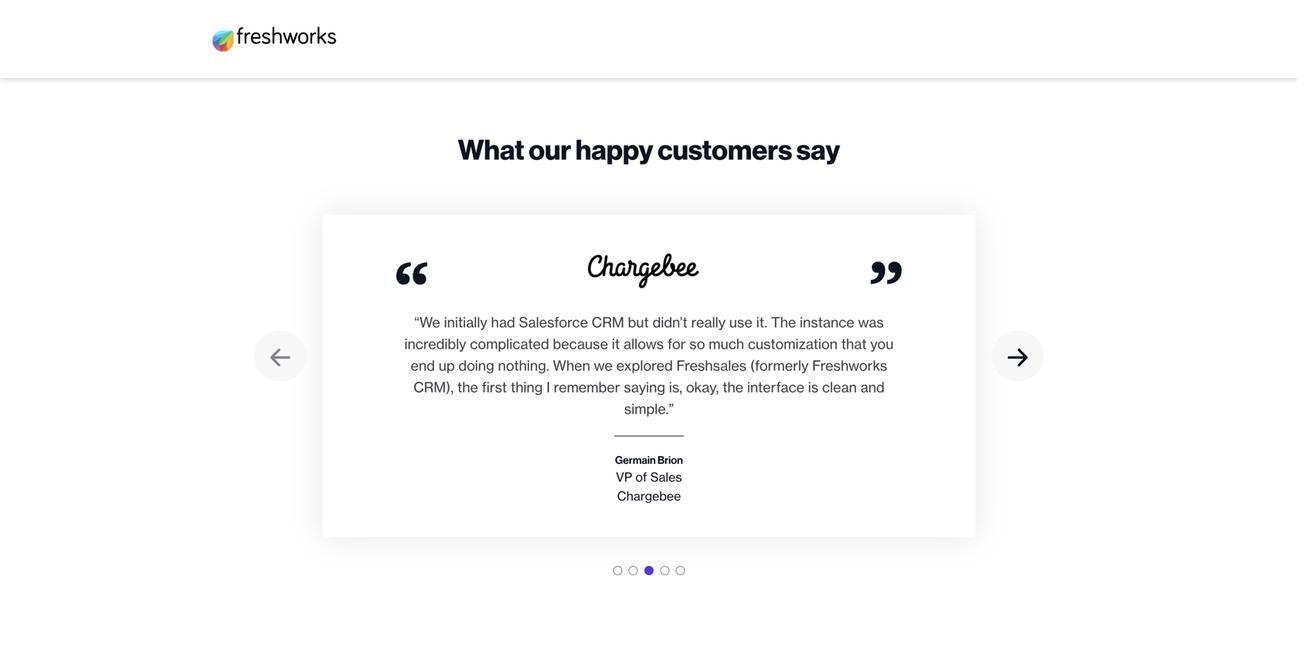 Task type: locate. For each thing, give the bounding box(es) containing it.
vp
[[616, 469, 633, 485]]

nothing.
[[498, 357, 550, 374]]

tab list
[[612, 560, 687, 582]]

the right okay, at the bottom
[[723, 378, 744, 396]]

simple."
[[625, 400, 674, 417]]

we
[[594, 357, 613, 374]]

go to next slide image
[[992, 331, 1045, 382]]

germain brion vp of sales chargebee
[[615, 453, 683, 504]]

customization
[[748, 335, 838, 352]]

go to slide 5 tab
[[676, 566, 685, 575]]

because
[[553, 335, 609, 352]]

happy
[[576, 132, 654, 167]]

what
[[458, 132, 525, 167]]

really
[[692, 313, 726, 331]]

i
[[547, 378, 550, 396]]

the down doing
[[458, 378, 478, 396]]

first
[[482, 378, 507, 396]]

freshworks image
[[213, 27, 336, 51]]

okay,
[[687, 378, 719, 396]]

so
[[690, 335, 706, 352]]

was
[[859, 313, 884, 331]]

instance
[[800, 313, 855, 331]]

go to slide 3 tab
[[645, 566, 654, 575]]

0 horizontal spatial the
[[458, 378, 478, 396]]

for
[[668, 335, 686, 352]]

sales
[[651, 469, 682, 485]]

it.
[[757, 313, 768, 331]]

up
[[439, 357, 455, 374]]

and
[[861, 378, 885, 396]]

the
[[458, 378, 478, 396], [723, 378, 744, 396]]

brion
[[658, 453, 683, 466]]

freshsales
[[677, 357, 747, 374]]

of
[[636, 469, 647, 485]]

what our happy customers say
[[458, 132, 841, 167]]

allows
[[624, 335, 664, 352]]

is,
[[669, 378, 683, 396]]

chargebee
[[617, 488, 681, 504]]

1 horizontal spatial the
[[723, 378, 744, 396]]

incredibly
[[405, 335, 467, 352]]



Task type: vqa. For each thing, say whether or not it's contained in the screenshot.
the top the and
no



Task type: describe. For each thing, give the bounding box(es) containing it.
customers
[[658, 132, 793, 167]]

freshworks
[[813, 357, 888, 374]]

but
[[628, 313, 649, 331]]

go to previous slide image
[[254, 331, 307, 382]]

is
[[809, 378, 819, 396]]

when
[[553, 357, 591, 374]]

salesforce
[[519, 313, 588, 331]]

the
[[772, 313, 797, 331]]

explored
[[617, 357, 673, 374]]

thing
[[511, 378, 543, 396]]

remember
[[554, 378, 620, 396]]

interface
[[748, 378, 805, 396]]

didn't
[[653, 313, 688, 331]]

that
[[842, 335, 867, 352]]

it
[[612, 335, 620, 352]]

crm
[[592, 313, 625, 331]]

"we
[[414, 313, 441, 331]]

go to slide 1 tab
[[613, 566, 623, 575]]

you
[[871, 335, 894, 352]]

go to slide 4 tab
[[660, 566, 670, 575]]

complicated
[[470, 335, 550, 352]]

germain
[[615, 453, 656, 466]]

"we initially had salesforce crm but didn't really use it. the instance was incredibly  complicated because it allows for so much customization that you end up doing nothing. when we explored freshsales (formerly freshworks crm), the first thing i remember saying is,  okay, the interface is clean and simple."
[[405, 313, 894, 417]]

had
[[491, 313, 515, 331]]

end
[[411, 357, 435, 374]]

use
[[730, 313, 753, 331]]

say
[[797, 132, 841, 167]]

clean
[[823, 378, 857, 396]]

1 the from the left
[[458, 378, 478, 396]]

go to slide 2 tab
[[629, 566, 638, 575]]

2 the from the left
[[723, 378, 744, 396]]

saying
[[624, 378, 666, 396]]

(formerly
[[751, 357, 809, 374]]

our
[[529, 132, 572, 167]]

initially
[[444, 313, 488, 331]]

crm),
[[414, 378, 454, 396]]

doing
[[459, 357, 495, 374]]

much
[[709, 335, 745, 352]]



